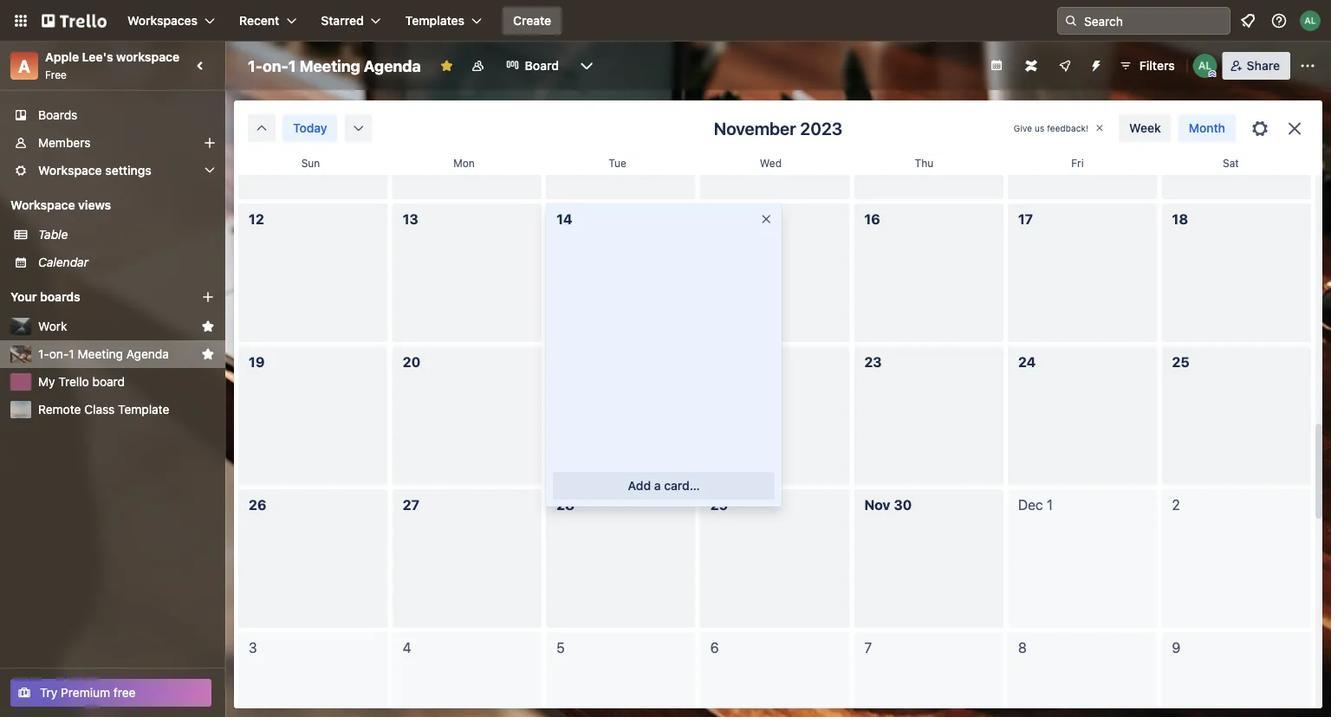 Task type: describe. For each thing, give the bounding box(es) containing it.
recent
[[239, 13, 279, 28]]

add
[[628, 479, 651, 493]]

18
[[1173, 211, 1189, 228]]

mon
[[454, 157, 475, 169]]

try
[[40, 686, 58, 701]]

thu
[[915, 157, 934, 169]]

agenda inside text box
[[364, 56, 421, 75]]

free
[[45, 68, 67, 81]]

12
[[249, 211, 264, 228]]

27
[[403, 497, 420, 514]]

give
[[1014, 123, 1033, 133]]

1-on-1 meeting agenda inside button
[[38, 347, 169, 362]]

Board name text field
[[239, 52, 430, 80]]

starred
[[321, 13, 364, 28]]

26
[[249, 497, 267, 514]]

templates button
[[395, 7, 492, 35]]

week button
[[1119, 114, 1172, 142]]

meeting inside text box
[[300, 56, 360, 75]]

9
[[1173, 640, 1181, 657]]

1 inside button
[[69, 347, 74, 362]]

board link
[[496, 52, 570, 80]]

my trello board
[[38, 375, 125, 389]]

work
[[38, 320, 67, 334]]

29
[[711, 497, 729, 514]]

dec 1
[[1019, 497, 1053, 514]]

5
[[557, 640, 565, 657]]

add board image
[[201, 290, 215, 304]]

16
[[865, 211, 881, 228]]

0 notifications image
[[1238, 10, 1259, 31]]

confluence icon image
[[1025, 60, 1038, 72]]

try premium free button
[[10, 680, 212, 708]]

november 2023
[[714, 118, 843, 138]]

sun
[[301, 157, 320, 169]]

apple lee's workspace free
[[45, 50, 180, 81]]

members link
[[0, 129, 225, 157]]

workspace navigation collapse icon image
[[189, 54, 213, 78]]

members
[[38, 136, 91, 150]]

lee's
[[82, 50, 113, 64]]

search image
[[1065, 14, 1079, 28]]

24
[[1019, 354, 1036, 371]]

templates
[[406, 13, 465, 28]]

remote class template link
[[38, 401, 215, 419]]

give us feedback!
[[1014, 123, 1089, 133]]

views
[[78, 198, 111, 212]]

a
[[654, 479, 661, 493]]

card…
[[664, 479, 700, 493]]

apple
[[45, 50, 79, 64]]

nov 30
[[865, 497, 912, 514]]

your
[[10, 290, 37, 304]]

starred icon image for work
[[201, 320, 215, 334]]

workspace settings
[[38, 163, 152, 178]]

boards link
[[0, 101, 225, 129]]

nov
[[865, 497, 891, 514]]

create button
[[503, 7, 562, 35]]

power ups image
[[1058, 59, 1072, 73]]

7
[[865, 640, 872, 657]]

starred button
[[311, 7, 392, 35]]

workspaces button
[[117, 7, 225, 35]]

a link
[[10, 52, 38, 80]]

8
[[1019, 640, 1027, 657]]

add a card…
[[628, 479, 700, 493]]

star or unstar board image
[[440, 59, 454, 73]]

show menu image
[[1300, 57, 1317, 75]]

agenda inside button
[[126, 347, 169, 362]]

19
[[249, 354, 265, 371]]

1 vertical spatial apple lee (applelee29) image
[[1194, 54, 1218, 78]]

add a card… link
[[553, 473, 775, 500]]

30
[[894, 497, 912, 514]]

back to home image
[[42, 7, 107, 35]]

remote class template
[[38, 403, 169, 417]]

boards
[[40, 290, 80, 304]]

us
[[1035, 123, 1045, 133]]

fri
[[1072, 157, 1084, 169]]



Task type: vqa. For each thing, say whether or not it's contained in the screenshot.
can
no



Task type: locate. For each thing, give the bounding box(es) containing it.
this member is an admin of this board. image
[[1209, 70, 1217, 78]]

1 vertical spatial 1-on-1 meeting agenda
[[38, 347, 169, 362]]

starred icon image
[[201, 320, 215, 334], [201, 348, 215, 362]]

0 vertical spatial on-
[[263, 56, 288, 75]]

1 horizontal spatial apple lee (applelee29) image
[[1301, 10, 1321, 31]]

0 horizontal spatial sm image
[[253, 120, 271, 137]]

0 vertical spatial 1-on-1 meeting agenda
[[248, 56, 421, 75]]

calendar power-up image
[[990, 58, 1004, 72]]

1 horizontal spatial 1-
[[248, 56, 263, 75]]

workspace for workspace views
[[10, 198, 75, 212]]

remote
[[38, 403, 81, 417]]

meeting inside button
[[78, 347, 123, 362]]

1 vertical spatial on-
[[49, 347, 69, 362]]

1
[[288, 56, 296, 75], [69, 347, 74, 362], [1047, 497, 1053, 514]]

template
[[118, 403, 169, 417]]

filters
[[1140, 59, 1175, 73]]

Search field
[[1079, 8, 1230, 34]]

1 sm image from the left
[[253, 120, 271, 137]]

1-on-1 meeting agenda inside text box
[[248, 56, 421, 75]]

1 horizontal spatial meeting
[[300, 56, 360, 75]]

try premium free
[[40, 686, 136, 701]]

1- inside button
[[38, 347, 49, 362]]

agenda
[[364, 56, 421, 75], [126, 347, 169, 362]]

1 down recent dropdown button
[[288, 56, 296, 75]]

my trello board link
[[38, 374, 215, 391]]

starred icon image for 1-on-1 meeting agenda
[[201, 348, 215, 362]]

customize views image
[[578, 57, 596, 75]]

0 vertical spatial meeting
[[300, 56, 360, 75]]

0 horizontal spatial 1
[[69, 347, 74, 362]]

14
[[557, 211, 573, 228]]

on- inside text box
[[263, 56, 288, 75]]

2 starred icon image from the top
[[201, 348, 215, 362]]

workspace visible image
[[471, 59, 485, 73]]

on- down recent dropdown button
[[263, 56, 288, 75]]

tue
[[609, 157, 627, 169]]

settings
[[105, 163, 152, 178]]

meeting down starred
[[300, 56, 360, 75]]

my
[[38, 375, 55, 389]]

board
[[525, 59, 559, 73]]

1 horizontal spatial agenda
[[364, 56, 421, 75]]

17
[[1019, 211, 1034, 228]]

1 vertical spatial starred icon image
[[201, 348, 215, 362]]

0 horizontal spatial 1-on-1 meeting agenda
[[38, 347, 169, 362]]

1 horizontal spatial sm image
[[350, 120, 367, 137]]

workspace settings button
[[0, 157, 225, 185]]

28
[[557, 497, 575, 514]]

premium
[[61, 686, 110, 701]]

0 vertical spatial starred icon image
[[201, 320, 215, 334]]

2 horizontal spatial 1
[[1047, 497, 1053, 514]]

class
[[84, 403, 115, 417]]

1 inside text box
[[288, 56, 296, 75]]

1 vertical spatial workspace
[[10, 198, 75, 212]]

meeting up board
[[78, 347, 123, 362]]

your boards
[[10, 290, 80, 304]]

0 horizontal spatial on-
[[49, 347, 69, 362]]

sm image
[[253, 120, 271, 137], [350, 120, 367, 137]]

agenda up my trello board link
[[126, 347, 169, 362]]

apple lee (applelee29) image right "open information menu" icon
[[1301, 10, 1321, 31]]

share
[[1247, 59, 1281, 73]]

1-on-1 meeting agenda up board
[[38, 347, 169, 362]]

create
[[513, 13, 552, 28]]

workspace up table
[[10, 198, 75, 212]]

15
[[711, 211, 726, 228]]

workspace for workspace settings
[[38, 163, 102, 178]]

open information menu image
[[1271, 12, 1288, 29]]

on- inside button
[[49, 347, 69, 362]]

november
[[714, 118, 797, 138]]

dec
[[1019, 497, 1044, 514]]

1 vertical spatial agenda
[[126, 347, 169, 362]]

workspace views
[[10, 198, 111, 212]]

4
[[403, 640, 411, 657]]

2 sm image from the left
[[350, 120, 367, 137]]

1 starred icon image from the top
[[201, 320, 215, 334]]

0 horizontal spatial 1-
[[38, 347, 49, 362]]

week
[[1130, 121, 1162, 135]]

on-
[[263, 56, 288, 75], [49, 347, 69, 362]]

1 up the trello
[[69, 347, 74, 362]]

trello
[[58, 375, 89, 389]]

0 vertical spatial 1-
[[248, 56, 263, 75]]

recent button
[[229, 7, 307, 35]]

1 vertical spatial meeting
[[78, 347, 123, 362]]

13
[[403, 211, 419, 228]]

1 vertical spatial 1
[[69, 347, 74, 362]]

primary element
[[0, 0, 1332, 42]]

board
[[92, 375, 125, 389]]

1-on-1 meeting agenda down starred
[[248, 56, 421, 75]]

table
[[38, 228, 68, 242]]

starred icon image left "19"
[[201, 348, 215, 362]]

1 vertical spatial 1-
[[38, 347, 49, 362]]

25
[[1173, 354, 1190, 371]]

workspace
[[116, 50, 180, 64]]

0 vertical spatial agenda
[[364, 56, 421, 75]]

1- inside text box
[[248, 56, 263, 75]]

1- up my
[[38, 347, 49, 362]]

0 vertical spatial workspace
[[38, 163, 102, 178]]

0 vertical spatial apple lee (applelee29) image
[[1301, 10, 1321, 31]]

workspace
[[38, 163, 102, 178], [10, 198, 75, 212]]

your boards with 4 items element
[[10, 287, 175, 308]]

a
[[18, 55, 30, 76]]

agenda left star or unstar board icon
[[364, 56, 421, 75]]

work button
[[38, 318, 194, 336]]

automation image
[[1083, 52, 1107, 76]]

boards
[[38, 108, 77, 122]]

2023
[[801, 118, 843, 138]]

0 horizontal spatial apple lee (applelee29) image
[[1194, 54, 1218, 78]]

1-on-1 meeting agenda
[[248, 56, 421, 75], [38, 347, 169, 362]]

calendar
[[38, 255, 88, 270]]

feedback!
[[1048, 123, 1089, 133]]

2
[[1173, 497, 1181, 514]]

give us feedback! link
[[1014, 123, 1089, 133]]

apple lee (applelee29) image
[[1301, 10, 1321, 31], [1194, 54, 1218, 78]]

23
[[865, 354, 882, 371]]

2 vertical spatial 1
[[1047, 497, 1053, 514]]

starred icon image down 'add board' 'image'
[[201, 320, 215, 334]]

0 horizontal spatial agenda
[[126, 347, 169, 362]]

1 horizontal spatial on-
[[263, 56, 288, 75]]

workspaces
[[127, 13, 198, 28]]

workspace inside dropdown button
[[38, 163, 102, 178]]

apple lee (applelee29) image right filters
[[1194, 54, 1218, 78]]

on- down work on the top left of page
[[49, 347, 69, 362]]

1 right the dec
[[1047, 497, 1053, 514]]

apple lee's workspace link
[[45, 50, 180, 64]]

share button
[[1223, 52, 1291, 80]]

calendar link
[[38, 254, 215, 271]]

switch to… image
[[12, 12, 29, 29]]

filters button
[[1114, 52, 1181, 80]]

1 horizontal spatial 1
[[288, 56, 296, 75]]

sat
[[1223, 157, 1240, 169]]

6
[[711, 640, 719, 657]]

1 horizontal spatial 1-on-1 meeting agenda
[[248, 56, 421, 75]]

meeting
[[300, 56, 360, 75], [78, 347, 123, 362]]

wed
[[760, 157, 782, 169]]

1- down recent
[[248, 56, 263, 75]]

free
[[114, 686, 136, 701]]

0 vertical spatial 1
[[288, 56, 296, 75]]

workspace down the members
[[38, 163, 102, 178]]

20
[[403, 354, 421, 371]]

0 horizontal spatial meeting
[[78, 347, 123, 362]]

table link
[[38, 226, 215, 244]]



